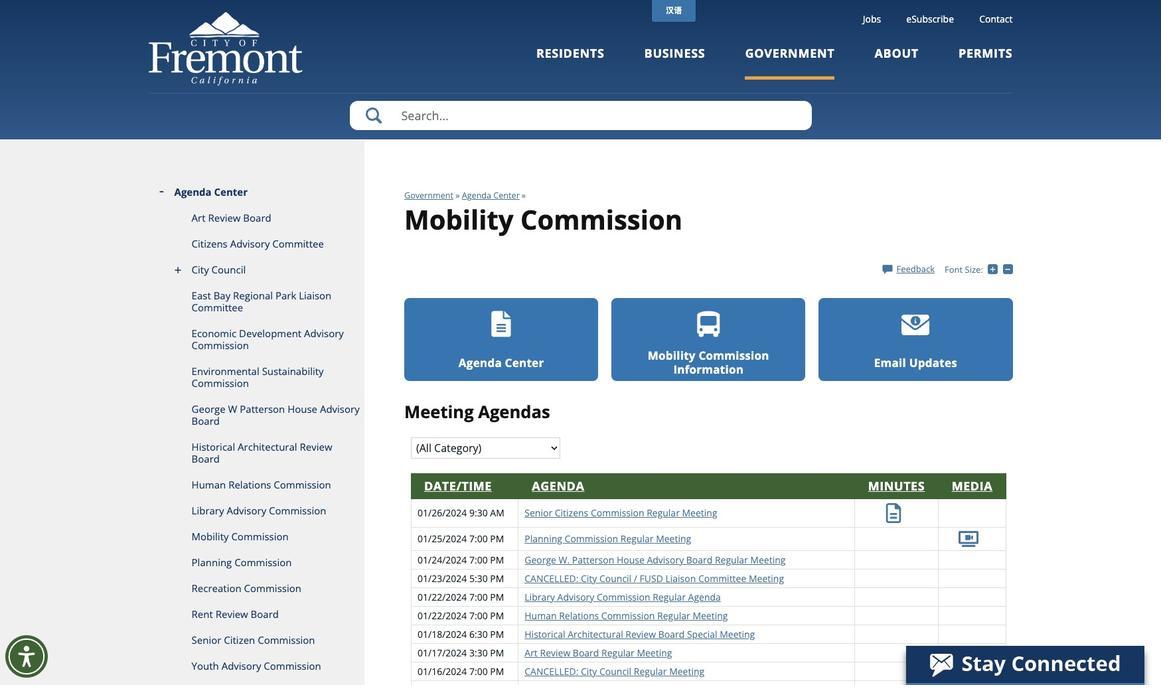 Task type: describe. For each thing, give the bounding box(es) containing it.
pm for human relations commission regular meeting
[[490, 609, 504, 622]]

regional
[[233, 289, 273, 302]]

center inside government » agenda center mobility commission
[[494, 190, 520, 201]]

youth advisory commission link
[[148, 653, 365, 679]]

recreation
[[192, 582, 242, 595]]

file lines image
[[488, 311, 515, 339]]

business link
[[645, 45, 706, 79]]

7:00 for library
[[469, 591, 488, 603]]

recreation commission link
[[148, 576, 365, 602]]

citizens advisory committee link
[[148, 231, 365, 257]]

feedback
[[897, 263, 935, 275]]

regular for library advisory commission regular agenda
[[653, 591, 686, 603]]

cancelled: city council regular meeting
[[525, 665, 705, 678]]

5:30
[[469, 572, 488, 585]]

committee inside east bay regional park liaison committee
[[192, 301, 243, 314]]

subscribe image
[[902, 315, 930, 335]]

columnusercontrol3 main content
[[365, 139, 1020, 685]]

review down human relations commission regular meeting
[[626, 628, 656, 641]]

»
[[456, 190, 460, 201]]

7:00 for george
[[469, 554, 488, 566]]

contact
[[980, 13, 1013, 25]]

jobs link
[[863, 13, 881, 25]]

rent review board
[[192, 608, 279, 621]]

senior citizens commission regular meeting link
[[525, 507, 718, 519]]

01/23/2024
[[418, 572, 467, 585]]

6:30
[[469, 628, 488, 641]]

advisory inside economic development advisory commission
[[304, 327, 344, 340]]

+
[[998, 263, 1003, 275]]

media link
[[952, 478, 993, 494]]

01/22/2024 for library advisory commission regular agenda
[[418, 591, 467, 603]]

east
[[192, 289, 211, 302]]

agenda inside government » agenda center mobility commission
[[462, 190, 492, 201]]

cancelled: city council regular meeting link
[[525, 665, 705, 678]]

agenda center inside columnusercontrol3 "main content"
[[459, 355, 544, 370]]

senior citizen commission
[[192, 634, 315, 647]]

council inside city council link
[[212, 263, 246, 276]]

residents link
[[537, 45, 605, 79]]

regular for senior citizens commission regular meeting
[[647, 507, 680, 519]]

senior for senior citizen commission
[[192, 634, 221, 647]]

city council
[[192, 263, 246, 276]]

/
[[634, 572, 638, 585]]

library advisory commission
[[192, 504, 326, 517]]

board up cancelled: city council / fusd liaison committee meeting link
[[687, 554, 713, 566]]

agendas
[[478, 400, 550, 424]]

historical architectural review board
[[192, 440, 332, 466]]

historical for historical architectural review board special meeting
[[525, 628, 566, 641]]

human relations commission link
[[148, 472, 365, 498]]

rent review board link
[[148, 602, 365, 628]]

01/26/2024 9:30 am
[[418, 507, 505, 519]]

01/24/2024
[[418, 554, 467, 566]]

human relations commission
[[192, 478, 331, 491]]

house for w
[[288, 402, 317, 416]]

george w patterson house advisory board
[[192, 402, 360, 428]]

planning commission regular meeting link
[[525, 533, 691, 545]]

bus image
[[695, 311, 723, 339]]

board inside historical architectural review board
[[192, 452, 220, 466]]

citizens inside columnusercontrol3 "main content"
[[555, 507, 589, 519]]

minutes link
[[869, 478, 925, 494]]

about
[[875, 45, 919, 61]]

human for human relations commission
[[192, 478, 226, 491]]

jobs
[[863, 13, 881, 25]]

planning for planning commission regular meeting
[[525, 533, 562, 545]]

environmental sustainability commission
[[192, 365, 324, 390]]

sustainability
[[262, 365, 324, 378]]

media
[[952, 478, 993, 494]]

government for government
[[745, 45, 835, 61]]

art for art review board regular meeting
[[525, 647, 538, 659]]

01/22/2024 7:00 pm for library
[[418, 591, 504, 603]]

-
[[1013, 263, 1016, 275]]

board inside rent review board link
[[251, 608, 279, 621]]

advisory up mobility commission
[[227, 504, 266, 517]]

meeting agendas
[[404, 400, 550, 424]]

0 horizontal spatial government link
[[404, 190, 454, 201]]

human relations commission regular meeting
[[525, 609, 728, 622]]

library for library advisory commission
[[192, 504, 224, 517]]

pm for cancelled: city council / fusd liaison committee meeting
[[490, 572, 504, 585]]

council for 01/16/2024 7:00 pm
[[600, 665, 632, 678]]

01/17/2024 3:30 pm
[[418, 647, 504, 659]]

relations for human relations commission regular meeting
[[559, 609, 599, 622]]

font size: link
[[945, 264, 983, 276]]

relations for human relations commission
[[229, 478, 271, 491]]

mobility commission link
[[148, 524, 365, 550]]

01/18/2024
[[418, 628, 467, 641]]

economic development advisory commission
[[192, 327, 344, 352]]

01/25/2024 7:00 pm
[[418, 533, 504, 545]]

permits link
[[959, 45, 1013, 79]]

economic development advisory commission link
[[148, 321, 365, 359]]

about link
[[875, 45, 919, 79]]

w.
[[559, 554, 570, 566]]

cancelled: city council / fusd liaison committee meeting link
[[525, 572, 784, 585]]

mobility for mobility commission information
[[648, 348, 696, 363]]

planning commission
[[192, 556, 292, 569]]

mobility commission information
[[648, 348, 770, 377]]

committee inside columnusercontrol3 "main content"
[[699, 572, 747, 585]]

pm for planning commission regular meeting
[[490, 533, 504, 545]]

advisory down art review board link
[[230, 237, 270, 250]]

planning commission regular meeting
[[525, 533, 691, 545]]

george w. patterson house advisory board regular meeting
[[525, 554, 786, 566]]

planning for planning commission
[[192, 556, 232, 569]]

patterson for w
[[240, 402, 285, 416]]

commission inside government » agenda center mobility commission
[[521, 201, 683, 238]]

review inside historical architectural review board
[[300, 440, 332, 454]]

senior citizen commission link
[[148, 628, 365, 653]]

library advisory commission regular agenda
[[525, 591, 721, 603]]

1 horizontal spatial government link
[[745, 45, 835, 79]]

date/time
[[424, 478, 492, 494]]

residents
[[537, 45, 605, 61]]

w
[[228, 402, 237, 416]]

review for rent review board
[[216, 608, 248, 621]]

mobility for mobility commission
[[192, 530, 229, 543]]

contact link
[[980, 13, 1013, 25]]

liaison inside columnusercontrol3 "main content"
[[666, 572, 696, 585]]

cancelled: for cancelled: city council regular meeting
[[525, 665, 579, 678]]

recreation commission
[[192, 582, 301, 595]]

01/22/2024 7:00 pm for human
[[418, 609, 504, 622]]

george for george w patterson house advisory board
[[192, 402, 226, 416]]

email updates
[[875, 355, 958, 370]]

art review board regular meeting
[[525, 647, 672, 659]]

review for art review board regular meeting
[[540, 647, 571, 659]]

permits
[[959, 45, 1013, 61]]

fusd
[[640, 572, 663, 585]]

1 horizontal spatial committee
[[272, 237, 324, 250]]



Task type: locate. For each thing, give the bounding box(es) containing it.
citizen
[[224, 634, 255, 647]]

pm
[[490, 533, 504, 545], [490, 554, 504, 566], [490, 572, 504, 585], [490, 591, 504, 603], [490, 609, 504, 622], [490, 628, 504, 641], [490, 647, 504, 659], [490, 665, 504, 678]]

01/22/2024 up the 01/18/2024
[[418, 609, 467, 622]]

center right »
[[494, 190, 520, 201]]

1 pm from the top
[[490, 533, 504, 545]]

0 horizontal spatial library
[[192, 504, 224, 517]]

council for 01/23/2024 5:30 pm
[[600, 572, 632, 585]]

committee up economic
[[192, 301, 243, 314]]

planning up recreation
[[192, 556, 232, 569]]

art inside art review board link
[[192, 211, 206, 224]]

agenda link
[[532, 478, 585, 494]]

rent
[[192, 608, 213, 621]]

1 horizontal spatial liaison
[[666, 572, 696, 585]]

0 vertical spatial citizens
[[192, 237, 228, 250]]

0 horizontal spatial george
[[192, 402, 226, 416]]

historical up art review board regular meeting link
[[525, 628, 566, 641]]

commission inside environmental sustainability commission
[[192, 377, 249, 390]]

historical architectural review board special meeting
[[525, 628, 755, 641]]

george w patterson house advisory board link
[[148, 396, 365, 434]]

7:00 for human
[[469, 609, 488, 622]]

0 horizontal spatial mobility
[[192, 530, 229, 543]]

0 vertical spatial committee
[[272, 237, 324, 250]]

2 vertical spatial mobility
[[192, 530, 229, 543]]

7:00 for planning
[[469, 533, 488, 545]]

3:30
[[469, 647, 488, 659]]

george inside columnusercontrol3 "main content"
[[525, 554, 557, 566]]

pm for cancelled: city council regular meeting
[[490, 665, 504, 678]]

city for 01/16/2024 7:00 pm
[[581, 665, 597, 678]]

7:00 up 6:30
[[469, 609, 488, 622]]

0 horizontal spatial historical
[[192, 440, 235, 454]]

1 horizontal spatial mobility
[[404, 201, 514, 238]]

1 7:00 from the top
[[469, 533, 488, 545]]

0 horizontal spatial citizens
[[192, 237, 228, 250]]

regular for human relations commission regular meeting
[[657, 609, 691, 622]]

architectural for historical architectural review board
[[238, 440, 297, 454]]

Search text field
[[350, 101, 812, 130]]

historical architectural review board special meeting link
[[525, 628, 755, 641]]

agenda center
[[174, 185, 248, 199], [459, 355, 544, 370]]

1 vertical spatial library
[[525, 591, 555, 603]]

1 vertical spatial human
[[525, 609, 557, 622]]

minutes
[[869, 478, 925, 494]]

0 vertical spatial agenda center
[[174, 185, 248, 199]]

0 vertical spatial cancelled:
[[525, 572, 579, 585]]

board
[[243, 211, 271, 224], [192, 414, 220, 428], [192, 452, 220, 466], [687, 554, 713, 566], [251, 608, 279, 621], [659, 628, 685, 641], [573, 647, 599, 659]]

library inside columnusercontrol3 "main content"
[[525, 591, 555, 603]]

1 vertical spatial committee
[[192, 301, 243, 314]]

advisory down sustainability
[[320, 402, 360, 416]]

01/16/2024
[[418, 665, 467, 678]]

2 vertical spatial city
[[581, 665, 597, 678]]

4 pm from the top
[[490, 591, 504, 603]]

cancelled: for cancelled: city council / fusd liaison committee meeting
[[525, 572, 579, 585]]

1 vertical spatial liaison
[[666, 572, 696, 585]]

1 horizontal spatial relations
[[559, 609, 599, 622]]

6 pm from the top
[[490, 628, 504, 641]]

liaison
[[299, 289, 332, 302], [666, 572, 696, 585]]

pm for art review board regular meeting
[[490, 647, 504, 659]]

advisory down citizen
[[222, 659, 261, 673]]

board inside art review board link
[[243, 211, 271, 224]]

regular for cancelled: city council regular meeting
[[634, 665, 667, 678]]

esubscribe link
[[907, 13, 954, 25]]

3 7:00 from the top
[[469, 591, 488, 603]]

0 horizontal spatial patterson
[[240, 402, 285, 416]]

advisory up sustainability
[[304, 327, 344, 340]]

pm for historical architectural review board special meeting
[[490, 628, 504, 641]]

economic
[[192, 327, 237, 340]]

citizens down agenda link on the bottom of the page
[[555, 507, 589, 519]]

1 horizontal spatial patterson
[[572, 554, 614, 566]]

pm for library advisory commission regular agenda
[[490, 591, 504, 603]]

review up citizens advisory committee link
[[208, 211, 241, 224]]

mobility inside government » agenda center mobility commission
[[404, 201, 514, 238]]

advisory down w.
[[558, 591, 595, 603]]

house up / at the bottom right of the page
[[617, 554, 645, 566]]

1 horizontal spatial art
[[525, 647, 538, 659]]

1 horizontal spatial historical
[[525, 628, 566, 641]]

house inside columnusercontrol3 "main content"
[[617, 554, 645, 566]]

7:00 down 5:30
[[469, 591, 488, 603]]

council up bay
[[212, 263, 246, 276]]

east bay regional park liaison committee link
[[148, 283, 365, 321]]

board inside george w patterson house advisory board
[[192, 414, 220, 428]]

8 pm from the top
[[490, 665, 504, 678]]

stay connected image
[[907, 646, 1144, 683]]

0 horizontal spatial planning
[[192, 556, 232, 569]]

george inside george w patterson house advisory board
[[192, 402, 226, 416]]

board up the "citizens advisory committee"
[[243, 211, 271, 224]]

review up citizen
[[216, 608, 248, 621]]

human inside "link"
[[192, 478, 226, 491]]

am
[[490, 507, 505, 519]]

council
[[212, 263, 246, 276], [600, 572, 632, 585], [600, 665, 632, 678]]

board left w
[[192, 414, 220, 428]]

architectural inside historical architectural review board
[[238, 440, 297, 454]]

agenda center up art review board
[[174, 185, 248, 199]]

1 vertical spatial house
[[617, 554, 645, 566]]

1 01/22/2024 7:00 pm from the top
[[418, 591, 504, 603]]

council down the art review board regular meeting
[[600, 665, 632, 678]]

human
[[192, 478, 226, 491], [525, 609, 557, 622]]

7:00 down 9:30
[[469, 533, 488, 545]]

1 vertical spatial 01/22/2024
[[418, 609, 467, 622]]

advisory
[[230, 237, 270, 250], [304, 327, 344, 340], [320, 402, 360, 416], [227, 504, 266, 517], [647, 554, 684, 566], [558, 591, 595, 603], [222, 659, 261, 673]]

date/time link
[[424, 478, 492, 494]]

2 vertical spatial committee
[[699, 572, 747, 585]]

patterson right w
[[240, 402, 285, 416]]

pm for george w. patterson house advisory board regular meeting
[[490, 554, 504, 566]]

historical inside columnusercontrol3 "main content"
[[525, 628, 566, 641]]

house inside george w patterson house advisory board
[[288, 402, 317, 416]]

planning up w.
[[525, 533, 562, 545]]

1 vertical spatial george
[[525, 554, 557, 566]]

george left w
[[192, 402, 226, 416]]

feedback link
[[883, 263, 935, 275]]

01/16/2024 7:00 pm
[[418, 665, 504, 678]]

1 vertical spatial council
[[600, 572, 632, 585]]

relations up library advisory commission link
[[229, 478, 271, 491]]

0 vertical spatial george
[[192, 402, 226, 416]]

2 01/22/2024 from the top
[[418, 609, 467, 622]]

1 vertical spatial citizens
[[555, 507, 589, 519]]

01/26/2024
[[418, 507, 467, 519]]

citizens up city council
[[192, 237, 228, 250]]

commission inside mobility commission information
[[699, 348, 770, 363]]

youth advisory commission
[[192, 659, 321, 673]]

citizens advisory committee
[[192, 237, 324, 250]]

1 vertical spatial relations
[[559, 609, 599, 622]]

city up east
[[192, 263, 209, 276]]

0 horizontal spatial government
[[404, 190, 454, 201]]

historical down w
[[192, 440, 235, 454]]

0 vertical spatial government link
[[745, 45, 835, 79]]

architectural down george w patterson house advisory board
[[238, 440, 297, 454]]

senior down agenda link on the bottom of the page
[[525, 507, 553, 519]]

review
[[208, 211, 241, 224], [300, 440, 332, 454], [216, 608, 248, 621], [626, 628, 656, 641], [540, 647, 571, 659]]

01/23/2024 5:30 pm
[[418, 572, 504, 585]]

font
[[945, 264, 963, 276]]

1 vertical spatial architectural
[[568, 628, 623, 641]]

art
[[192, 211, 206, 224], [525, 647, 538, 659]]

0 vertical spatial 01/22/2024 7:00 pm
[[418, 591, 504, 603]]

development
[[239, 327, 302, 340]]

pm down am
[[490, 533, 504, 545]]

0 vertical spatial historical
[[192, 440, 235, 454]]

01/22/2024 7:00 pm down 01/23/2024 5:30 pm
[[418, 591, 504, 603]]

review for art review board
[[208, 211, 241, 224]]

01/22/2024
[[418, 591, 467, 603], [418, 609, 467, 622]]

relations inside columnusercontrol3 "main content"
[[559, 609, 599, 622]]

patterson
[[240, 402, 285, 416], [572, 554, 614, 566]]

pm down '01/17/2024 3:30 pm'
[[490, 665, 504, 678]]

government for government » agenda center mobility commission
[[404, 190, 454, 201]]

01/25/2024
[[418, 533, 467, 545]]

0 vertical spatial 01/22/2024
[[418, 591, 467, 603]]

human inside columnusercontrol3 "main content"
[[525, 609, 557, 622]]

1 horizontal spatial human
[[525, 609, 557, 622]]

1 vertical spatial government link
[[404, 190, 454, 201]]

0 vertical spatial patterson
[[240, 402, 285, 416]]

0 horizontal spatial architectural
[[238, 440, 297, 454]]

advisory inside george w patterson house advisory board
[[320, 402, 360, 416]]

youth
[[192, 659, 219, 673]]

2 pm from the top
[[490, 554, 504, 566]]

2 01/22/2024 7:00 pm from the top
[[418, 609, 504, 622]]

city for 01/23/2024 5:30 pm
[[581, 572, 597, 585]]

city down art review board regular meeting link
[[581, 665, 597, 678]]

updates
[[910, 355, 958, 370]]

review up the cancelled: city council regular meeting
[[540, 647, 571, 659]]

1 vertical spatial art
[[525, 647, 538, 659]]

house down sustainability
[[288, 402, 317, 416]]

senior citizens commission regular meeting
[[525, 507, 718, 519]]

art review board
[[192, 211, 271, 224]]

0 vertical spatial art
[[192, 211, 206, 224]]

pm right 3:30
[[490, 647, 504, 659]]

1 horizontal spatial agenda center
[[459, 355, 544, 370]]

center up art review board
[[214, 185, 248, 199]]

1 01/22/2024 from the top
[[418, 591, 467, 603]]

relations inside "link"
[[229, 478, 271, 491]]

01/22/2024 7:00 pm up 01/18/2024 6:30 pm
[[418, 609, 504, 622]]

liaison right park
[[299, 289, 332, 302]]

pm up 01/18/2024 6:30 pm
[[490, 609, 504, 622]]

1 vertical spatial senior
[[192, 634, 221, 647]]

board up cancelled: city council regular meeting link
[[573, 647, 599, 659]]

art up city council
[[192, 211, 206, 224]]

senior inside columnusercontrol3 "main content"
[[525, 507, 553, 519]]

5 pm from the top
[[490, 609, 504, 622]]

7 pm from the top
[[490, 647, 504, 659]]

art review board regular meeting link
[[525, 647, 672, 659]]

board left special
[[659, 628, 685, 641]]

0 vertical spatial senior
[[525, 507, 553, 519]]

1 horizontal spatial government
[[745, 45, 835, 61]]

cancelled: down art review board regular meeting link
[[525, 665, 579, 678]]

1 horizontal spatial library
[[525, 591, 555, 603]]

- link
[[1003, 263, 1016, 275]]

committee down art review board link
[[272, 237, 324, 250]]

george left w.
[[525, 554, 557, 566]]

library advisory commission link
[[148, 498, 365, 524]]

0 horizontal spatial liaison
[[299, 289, 332, 302]]

library
[[192, 504, 224, 517], [525, 591, 555, 603]]

1 horizontal spatial planning
[[525, 533, 562, 545]]

1 horizontal spatial house
[[617, 554, 645, 566]]

1 cancelled: from the top
[[525, 572, 579, 585]]

0 horizontal spatial art
[[192, 211, 206, 224]]

government inside government » agenda center mobility commission
[[404, 190, 454, 201]]

0 horizontal spatial senior
[[192, 634, 221, 647]]

art for art review board
[[192, 211, 206, 224]]

7:00 for cancelled:
[[469, 665, 488, 678]]

art review board link
[[148, 205, 365, 231]]

01/24/2024 7:00 pm
[[418, 554, 504, 566]]

information
[[674, 362, 744, 377]]

7:00 up 5:30
[[469, 554, 488, 566]]

government link
[[745, 45, 835, 79], [404, 190, 454, 201]]

1 vertical spatial cancelled:
[[525, 665, 579, 678]]

commission inside economic development advisory commission
[[192, 339, 249, 352]]

1 vertical spatial agenda center
[[459, 355, 544, 370]]

regular for art review board regular meeting
[[602, 647, 635, 659]]

7:00 down 3:30
[[469, 665, 488, 678]]

senior up youth
[[192, 634, 221, 647]]

committee up special
[[699, 572, 747, 585]]

planning
[[525, 533, 562, 545], [192, 556, 232, 569]]

1 horizontal spatial george
[[525, 554, 557, 566]]

liaison right the fusd
[[666, 572, 696, 585]]

0 vertical spatial architectural
[[238, 440, 297, 454]]

1 horizontal spatial citizens
[[555, 507, 589, 519]]

1 vertical spatial mobility
[[648, 348, 696, 363]]

pm up 01/23/2024 5:30 pm
[[490, 554, 504, 566]]

0 horizontal spatial human
[[192, 478, 226, 491]]

patterson inside george w patterson house advisory board
[[240, 402, 285, 416]]

architectural up art review board regular meeting link
[[568, 628, 623, 641]]

patterson down planning commission regular meeting
[[572, 554, 614, 566]]

council up the library advisory commission regular agenda
[[600, 572, 632, 585]]

patterson for w.
[[572, 554, 614, 566]]

01/22/2024 for human relations commission regular meeting
[[418, 609, 467, 622]]

park
[[276, 289, 296, 302]]

font size:
[[945, 264, 983, 276]]

bay
[[214, 289, 231, 302]]

architectural inside columnusercontrol3 "main content"
[[568, 628, 623, 641]]

agenda center link
[[148, 179, 365, 205], [462, 190, 520, 201], [404, 298, 598, 381]]

business
[[645, 45, 706, 61]]

0 vertical spatial liaison
[[299, 289, 332, 302]]

board down recreation commission "link"
[[251, 608, 279, 621]]

mobility inside mobility commission information
[[648, 348, 696, 363]]

1 vertical spatial government
[[404, 190, 454, 201]]

historical inside historical architectural review board
[[192, 440, 235, 454]]

1 vertical spatial 01/22/2024 7:00 pm
[[418, 609, 504, 622]]

0 vertical spatial house
[[288, 402, 317, 416]]

0 vertical spatial mobility
[[404, 201, 514, 238]]

01/22/2024 down 01/23/2024
[[418, 591, 467, 603]]

0 vertical spatial human
[[192, 478, 226, 491]]

1 vertical spatial patterson
[[572, 554, 614, 566]]

city council link
[[148, 257, 365, 283]]

email updates link
[[819, 298, 1013, 381]]

2 horizontal spatial committee
[[699, 572, 747, 585]]

advisory up cancelled: city council / fusd liaison committee meeting link
[[647, 554, 684, 566]]

2 7:00 from the top
[[469, 554, 488, 566]]

0 vertical spatial council
[[212, 263, 246, 276]]

pm right 5:30
[[490, 572, 504, 585]]

3 pm from the top
[[490, 572, 504, 585]]

library for library advisory commission regular agenda
[[525, 591, 555, 603]]

2 vertical spatial council
[[600, 665, 632, 678]]

0 vertical spatial city
[[192, 263, 209, 276]]

0 horizontal spatial house
[[288, 402, 317, 416]]

senior for senior citizens commission regular meeting
[[525, 507, 553, 519]]

0 vertical spatial relations
[[229, 478, 271, 491]]

review down george w patterson house advisory board
[[300, 440, 332, 454]]

0 vertical spatial planning
[[525, 533, 562, 545]]

mobility commission information link
[[612, 298, 806, 381]]

2 horizontal spatial mobility
[[648, 348, 696, 363]]

human for human relations commission regular meeting
[[525, 609, 557, 622]]

0 horizontal spatial relations
[[229, 478, 271, 491]]

2 cancelled: from the top
[[525, 665, 579, 678]]

city up the library advisory commission regular agenda
[[581, 572, 597, 585]]

historical for historical architectural review board
[[192, 440, 235, 454]]

0 vertical spatial library
[[192, 504, 224, 517]]

planning commission link
[[148, 550, 365, 576]]

patterson inside columnusercontrol3 "main content"
[[572, 554, 614, 566]]

1 vertical spatial city
[[581, 572, 597, 585]]

special
[[687, 628, 718, 641]]

4 7:00 from the top
[[469, 609, 488, 622]]

0 horizontal spatial agenda center
[[174, 185, 248, 199]]

1 vertical spatial historical
[[525, 628, 566, 641]]

1 vertical spatial planning
[[192, 556, 232, 569]]

1 horizontal spatial architectural
[[568, 628, 623, 641]]

cancelled: city council / fusd liaison committee meeting
[[525, 572, 784, 585]]

+ link
[[988, 263, 1003, 275]]

east bay regional park liaison committee
[[192, 289, 332, 314]]

art inside columnusercontrol3 "main content"
[[525, 647, 538, 659]]

0 horizontal spatial committee
[[192, 301, 243, 314]]

cancelled: down w.
[[525, 572, 579, 585]]

historical architectural review board link
[[148, 434, 365, 472]]

architectural for historical architectural review board special meeting
[[568, 628, 623, 641]]

1 horizontal spatial senior
[[525, 507, 553, 519]]

liaison inside east bay regional park liaison committee
[[299, 289, 332, 302]]

house for w.
[[617, 554, 645, 566]]

7:00
[[469, 533, 488, 545], [469, 554, 488, 566], [469, 591, 488, 603], [469, 609, 488, 622], [469, 665, 488, 678]]

government
[[745, 45, 835, 61], [404, 190, 454, 201]]

center down file lines icon
[[505, 355, 544, 370]]

planning inside columnusercontrol3 "main content"
[[525, 533, 562, 545]]

board up human relations commission "link"
[[192, 452, 220, 466]]

0 vertical spatial government
[[745, 45, 835, 61]]

environmental sustainability commission link
[[148, 359, 365, 396]]

9:30
[[469, 507, 488, 519]]

5 7:00 from the top
[[469, 665, 488, 678]]

art right 3:30
[[525, 647, 538, 659]]

pm right 6:30
[[490, 628, 504, 641]]

george for george w. patterson house advisory board regular meeting
[[525, 554, 557, 566]]

pm down 01/23/2024 5:30 pm
[[490, 591, 504, 603]]

environmental
[[192, 365, 260, 378]]

agenda center down file lines icon
[[459, 355, 544, 370]]

relations up the art review board regular meeting
[[559, 609, 599, 622]]



Task type: vqa. For each thing, say whether or not it's contained in the screenshot.
Recreation
yes



